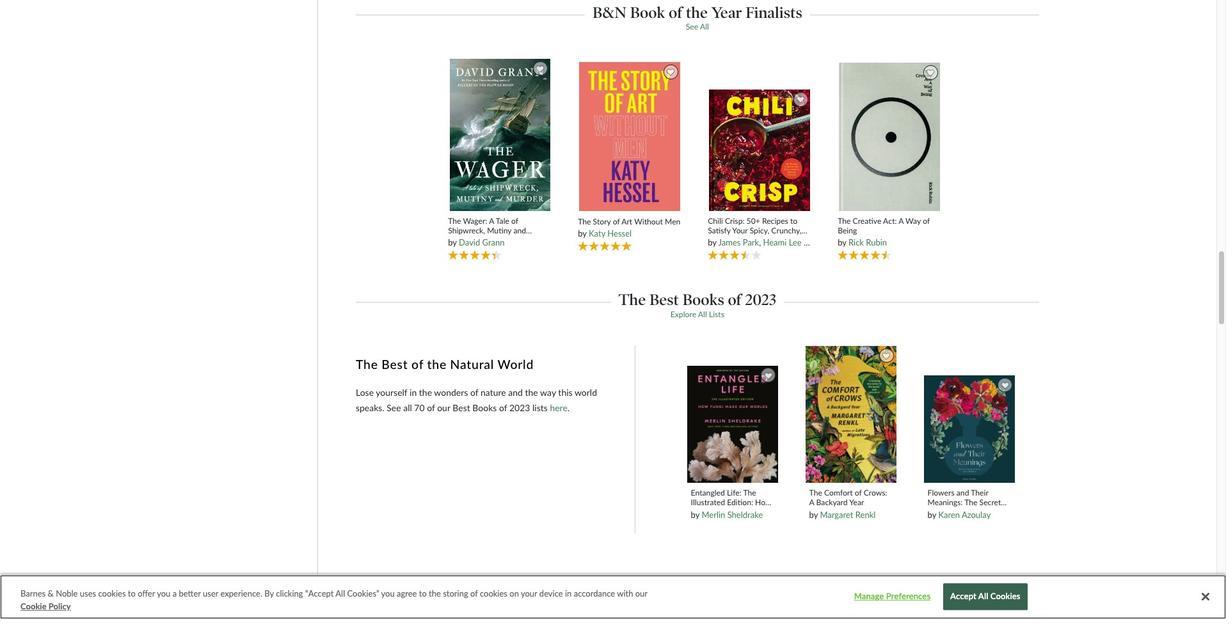 Task type: describe. For each thing, give the bounding box(es) containing it.
0 horizontal spatial to
[[128, 589, 136, 599]]

the comfort of crows: a backyard year by margaret renkl
[[810, 489, 888, 520]]

by david grann
[[448, 238, 505, 248]]

the for the
[[356, 357, 378, 372]]

explore all lists link
[[671, 310, 725, 319]]

of inside the comfort of crows: a backyard year by margaret renkl
[[855, 489, 862, 498]]

the inside entangled life: the illustrated edition: how fungi make our worlds
[[744, 489, 757, 498]]

all
[[403, 403, 412, 414]]

backyard
[[817, 498, 848, 508]]

finalists
[[746, 3, 803, 22]]

by down illustrated on the bottom of page
[[691, 510, 700, 520]]

experience.
[[221, 589, 262, 599]]

book
[[630, 3, 665, 22]]

explore
[[671, 310, 697, 319]]

your
[[733, 226, 748, 236]]

make
[[712, 508, 731, 518]]

yourself
[[376, 388, 408, 399]]

fungi
[[691, 508, 710, 518]]

rubin
[[866, 238, 887, 248]]

offer
[[138, 589, 155, 599]]

sheldrake
[[728, 510, 763, 520]]

books inside the best books of 2023 explore all lists
[[683, 291, 725, 310]]

creative
[[853, 216, 882, 226]]

here link
[[550, 403, 568, 414]]

chili crisp: 50+ recipes to satisfy your spicy, crunchy, garlicky cravings link
[[708, 216, 812, 245]]

karen azoulay link
[[939, 510, 991, 520]]

james park link
[[719, 238, 759, 248]]

park
[[743, 238, 759, 248]]

the creative act: a way of being by rick rubin
[[838, 216, 930, 248]]

art
[[622, 217, 633, 226]]

1 horizontal spatial to
[[419, 589, 427, 599]]

lists
[[533, 403, 548, 414]]

illustrated
[[691, 498, 725, 508]]

the up wonders
[[427, 357, 447, 372]]

merlin sheldrake link
[[702, 510, 763, 520]]

of left nature
[[471, 388, 479, 399]]

2023 inside lose yourself in the wonders of nature and the way this world speaks. see all 70 of our best books of 2023 lists
[[510, 403, 530, 414]]

worlds
[[748, 508, 772, 518]]

and for nature
[[509, 388, 523, 399]]

the inside the wager: a tale of shipwreck, mutiny and murder (2023 b&n author of the year)
[[448, 246, 460, 255]]

entangled
[[691, 489, 725, 498]]

cookies
[[991, 592, 1021, 602]]

recipes
[[763, 216, 789, 226]]

year inside the comfort of crows: a backyard year by margaret renkl
[[850, 498, 865, 508]]

of right tale
[[512, 216, 519, 226]]

entangled life: the illustrated edition: how fungi make our worlds
[[691, 489, 772, 518]]

a inside the comfort of crows: a backyard year by margaret renkl
[[810, 498, 815, 508]]

1 you from the left
[[157, 589, 171, 599]]

b&n inside b&n book of the year finalists see all
[[593, 3, 627, 22]]

of inside the best books of 2023 explore all lists
[[728, 291, 742, 310]]

2023 inside the best books of 2023 explore all lists
[[745, 291, 777, 310]]

comfort
[[825, 489, 853, 498]]

here .
[[550, 403, 570, 414]]

by merlin sheldrake
[[691, 510, 763, 520]]

by left karen
[[928, 510, 937, 520]]

,
[[759, 238, 761, 248]]

david
[[459, 238, 480, 248]]

our inside barnes & noble uses cookies to offer you a better user experience. by clicking "accept all cookies" you agree to the storing of cookies on your device in accordance with our cookie policy
[[636, 589, 648, 599]]

(2023
[[476, 236, 496, 245]]

lists
[[709, 310, 725, 319]]

accept
[[951, 592, 977, 602]]

spicy,
[[750, 226, 770, 236]]

karen
[[939, 510, 960, 520]]

chili crisp: 50+ recipes to satisfy your spicy, crunchy, garlicky cravings image
[[709, 89, 812, 212]]

the creative act: a way of being link
[[838, 216, 942, 236]]

the for of
[[619, 291, 646, 310]]

the comfort of crows: a backyard year image
[[806, 346, 897, 484]]

by inside the creative act: a way of being by rick rubin
[[838, 238, 847, 248]]

wager:
[[463, 216, 488, 226]]

in inside lose yourself in the wonders of nature and the way this world speaks. see all 70 of our best books of 2023 lists
[[410, 388, 417, 399]]

device
[[540, 589, 563, 599]]

being
[[838, 226, 858, 236]]

by down satisfy
[[708, 238, 717, 248]]

buy
[[541, 575, 568, 594]]

entangled life: the illustrated edition: how fungi make our worlds link
[[691, 489, 775, 518]]

b&n book of the year finalists see all
[[593, 3, 803, 32]]

one,
[[571, 575, 603, 594]]

the creative act: a way of being image
[[839, 62, 941, 212]]

the inside barnes & noble uses cookies to offer you a better user experience. by clicking "accept all cookies" you agree to the storing of cookies on your device in accordance with our cookie policy
[[429, 589, 441, 599]]

chili crisp: 50+ recipes to satisfy your spicy, crunchy, garlicky cravings
[[708, 216, 802, 245]]

azoulay
[[962, 510, 991, 520]]

buy one, get one 50% off hundreds of books
[[541, 575, 854, 594]]

noble
[[56, 589, 78, 599]]

garlicky
[[708, 236, 736, 245]]

nature
[[481, 388, 506, 399]]

the for a
[[838, 216, 851, 226]]

manage preferences
[[855, 592, 931, 602]]

of inside b&n book of the year finalists see all
[[669, 3, 683, 22]]

renkl
[[856, 510, 876, 520]]

the wager: a tale of shipwreck, mutiny and murder (2023 b&n author of the year) link
[[448, 216, 552, 255]]

without
[[635, 217, 663, 226]]

the up the 70
[[419, 388, 432, 399]]

2 vertical spatial books
[[813, 575, 854, 594]]

all inside button
[[979, 592, 989, 602]]

flowers and their meanings: the secret language and history of over 600 blooms (a flower dictionary) image
[[924, 375, 1016, 484]]

agree
[[397, 589, 417, 599]]

books inside lose yourself in the wonders of nature and the way this world speaks. see all 70 of our best books of 2023 lists
[[473, 403, 497, 414]]

70
[[414, 403, 425, 414]]

all inside the best books of 2023 explore all lists
[[698, 310, 707, 319]]

accordance
[[574, 589, 615, 599]]

privacy alert dialog
[[0, 576, 1227, 620]]

rick
[[849, 238, 864, 248]]

of inside "the story of art without men by katy hessel"
[[613, 217, 620, 226]]

the for art
[[578, 217, 591, 226]]

the comfort of crows: a backyard year link
[[810, 489, 893, 508]]

the for crows:
[[810, 489, 823, 498]]

chili
[[708, 216, 723, 226]]

hundreds
[[724, 575, 792, 594]]

better
[[179, 589, 201, 599]]

of inside the creative act: a way of being by rick rubin
[[923, 216, 930, 226]]



Task type: vqa. For each thing, say whether or not it's contained in the screenshot.
Rubin
yes



Task type: locate. For each thing, give the bounding box(es) containing it.
0 vertical spatial and
[[514, 226, 526, 236]]

1 vertical spatial and
[[509, 388, 523, 399]]

year
[[712, 3, 742, 22], [850, 498, 865, 508]]

the inside the comfort of crows: a backyard year by margaret renkl
[[810, 489, 823, 498]]

best inside lose yourself in the wonders of nature and the way this world speaks. see all 70 of our best books of 2023 lists
[[453, 403, 470, 414]]

story
[[593, 217, 611, 226]]

katy hessel link
[[589, 229, 632, 239]]

by inside "the story of art without men by katy hessel"
[[578, 229, 587, 239]]

the up see all link
[[686, 3, 708, 22]]

cookie policy link
[[20, 601, 71, 613]]

author
[[516, 236, 540, 245]]

2 vertical spatial best
[[453, 403, 470, 414]]

1 vertical spatial books
[[473, 403, 497, 414]]

of down nature
[[499, 403, 507, 414]]

manage preferences button
[[853, 585, 933, 610]]

cravings
[[738, 236, 767, 245]]

a inside the creative act: a way of being by rick rubin
[[899, 216, 904, 226]]

the left way
[[525, 388, 538, 399]]

books left the manage
[[813, 575, 854, 594]]

in inside barnes & noble uses cookies to offer you a better user experience. by clicking "accept all cookies" you agree to the storing of cookies on your device in accordance with our cookie policy
[[565, 589, 572, 599]]

the
[[686, 3, 708, 22], [448, 246, 460, 255], [427, 357, 447, 372], [419, 388, 432, 399], [525, 388, 538, 399], [429, 589, 441, 599]]

0 horizontal spatial 2023
[[510, 403, 530, 414]]

cookies"
[[347, 589, 379, 599]]

all right see
[[700, 22, 709, 32]]

way
[[540, 388, 556, 399]]

murder
[[448, 236, 474, 245]]

off
[[699, 575, 721, 594]]

all
[[700, 22, 709, 32], [698, 310, 707, 319], [336, 589, 345, 599], [979, 592, 989, 602]]

manage
[[855, 592, 884, 602]]

best inside the best books of 2023 explore all lists
[[650, 291, 679, 310]]

.
[[568, 403, 570, 414]]

1 cookies from the left
[[98, 589, 126, 599]]

our right with
[[636, 589, 648, 599]]

best for of
[[382, 357, 408, 372]]

our down wonders
[[437, 403, 451, 414]]

the inside the best books of 2023 explore all lists
[[619, 291, 646, 310]]

james
[[719, 238, 741, 248]]

cookies left on at the left
[[480, 589, 508, 599]]

crows:
[[864, 489, 888, 498]]

the
[[448, 216, 461, 226], [838, 216, 851, 226], [578, 217, 591, 226], [619, 291, 646, 310], [356, 357, 378, 372], [744, 489, 757, 498], [810, 489, 823, 498]]

storing
[[443, 589, 469, 599]]

in right device
[[565, 589, 572, 599]]

in up all
[[410, 388, 417, 399]]

of right the 70
[[427, 403, 435, 414]]

1 horizontal spatial b&n
[[593, 3, 627, 22]]

way
[[906, 216, 921, 226]]

a inside the wager: a tale of shipwreck, mutiny and murder (2023 b&n author of the year)
[[489, 216, 494, 226]]

cookies right the uses
[[98, 589, 126, 599]]

wonders
[[434, 388, 468, 399]]

you left agree
[[381, 589, 395, 599]]

0 vertical spatial books
[[683, 291, 725, 310]]

and inside the wager: a tale of shipwreck, mutiny and murder (2023 b&n author of the year)
[[514, 226, 526, 236]]

the inside the wager: a tale of shipwreck, mutiny and murder (2023 b&n author of the year)
[[448, 216, 461, 226]]

year up renkl
[[850, 498, 865, 508]]

b&n left book
[[593, 3, 627, 22]]

by down being
[[838, 238, 847, 248]]

heami
[[764, 238, 787, 248]]

by left "katy" at the top
[[578, 229, 587, 239]]

to up crunchy,
[[791, 216, 798, 226]]

50+
[[747, 216, 761, 226]]

a left tale
[[489, 216, 494, 226]]

of right storing
[[471, 589, 478, 599]]

speaks. see
[[356, 403, 401, 414]]

here
[[550, 403, 568, 414]]

all inside b&n book of the year finalists see all
[[700, 22, 709, 32]]

our
[[733, 508, 746, 518]]

0 vertical spatial our
[[437, 403, 451, 414]]

1 horizontal spatial books
[[683, 291, 725, 310]]

policy
[[49, 602, 71, 612]]

all inside barnes & noble uses cookies to offer you a better user experience. by clicking "accept all cookies" you agree to the storing of cookies on your device in accordance with our cookie policy
[[336, 589, 345, 599]]

on
[[510, 589, 519, 599]]

to
[[791, 216, 798, 226], [128, 589, 136, 599], [419, 589, 427, 599]]

uses
[[80, 589, 96, 599]]

to inside chili crisp: 50+ recipes to satisfy your spicy, crunchy, garlicky cravings
[[791, 216, 798, 226]]

b&n inside the wager: a tale of shipwreck, mutiny and murder (2023 b&n author of the year)
[[498, 236, 514, 245]]

natural
[[450, 357, 494, 372]]

edition:
[[727, 498, 754, 508]]

2 horizontal spatial a
[[899, 216, 904, 226]]

world​
[[498, 357, 534, 372]]

a
[[489, 216, 494, 226], [899, 216, 904, 226], [810, 498, 815, 508]]

of left art
[[613, 217, 620, 226]]

the best books of 2023 explore all lists
[[619, 291, 777, 319]]

2 horizontal spatial best
[[650, 291, 679, 310]]

and up author
[[514, 226, 526, 236]]

and right nature
[[509, 388, 523, 399]]

our inside lose yourself in the wonders of nature and the way this world speaks. see all 70 of our best books of 2023 lists
[[437, 403, 451, 414]]

books
[[683, 291, 725, 310], [473, 403, 497, 414], [813, 575, 854, 594]]

1 horizontal spatial 2023
[[745, 291, 777, 310]]

1 horizontal spatial best
[[453, 403, 470, 414]]

with
[[617, 589, 633, 599]]

of right author
[[542, 236, 549, 245]]

katy
[[589, 229, 606, 239]]

books up explore all lists "link"
[[683, 291, 725, 310]]

best up yourself
[[382, 357, 408, 372]]

0 horizontal spatial in
[[410, 388, 417, 399]]

the inside b&n book of the year finalists see all
[[686, 3, 708, 22]]

by inside the comfort of crows: a backyard year by margaret renkl
[[810, 510, 818, 520]]

&
[[48, 589, 54, 599]]

you left a
[[157, 589, 171, 599]]

year inside b&n book of the year finalists see all
[[712, 3, 742, 22]]

mutiny
[[487, 226, 512, 236]]

the wager: a tale of shipwreck, mutiny and murder (2023 b&n author of the year) image
[[450, 58, 551, 212]]

1 vertical spatial in
[[565, 589, 572, 599]]

lee
[[789, 238, 802, 248]]

lose
[[356, 388, 374, 399]]

the inside the creative act: a way of being by rick rubin
[[838, 216, 851, 226]]

best down wonders
[[453, 403, 470, 414]]

tale
[[496, 216, 510, 226]]

1 horizontal spatial in
[[565, 589, 572, 599]]

shipwreck,
[[448, 226, 485, 236]]

accept all cookies button
[[944, 584, 1028, 611]]

1 horizontal spatial our
[[636, 589, 648, 599]]

a left backyard
[[810, 498, 815, 508]]

0 horizontal spatial best
[[382, 357, 408, 372]]

in
[[410, 388, 417, 399], [565, 589, 572, 599]]

of down 'james park' link
[[728, 291, 742, 310]]

david grann link
[[459, 238, 505, 248]]

to right agree
[[419, 589, 427, 599]]

1 vertical spatial year
[[850, 498, 865, 508]]

1 vertical spatial our
[[636, 589, 648, 599]]

1 horizontal spatial cookies
[[480, 589, 508, 599]]

best
[[650, 291, 679, 310], [382, 357, 408, 372], [453, 403, 470, 414]]

of
[[669, 3, 683, 22], [512, 216, 519, 226], [923, 216, 930, 226], [613, 217, 620, 226], [542, 236, 549, 245], [728, 291, 742, 310], [412, 357, 424, 372], [471, 388, 479, 399], [427, 403, 435, 414], [499, 403, 507, 414], [855, 489, 862, 498], [796, 575, 809, 594], [471, 589, 478, 599]]

and inside lose yourself in the wonders of nature and the way this world speaks. see all 70 of our best books of 2023 lists
[[509, 388, 523, 399]]

2023 left lists
[[510, 403, 530, 414]]

and for mutiny
[[514, 226, 526, 236]]

2 you from the left
[[381, 589, 395, 599]]

books down nature
[[473, 403, 497, 414]]

all right "accept
[[336, 589, 345, 599]]

"accept
[[305, 589, 334, 599]]

of up the 70
[[412, 357, 424, 372]]

0 vertical spatial year
[[712, 3, 742, 22]]

1 horizontal spatial year
[[850, 498, 865, 508]]

margaret renkl link
[[820, 510, 876, 520]]

the down murder
[[448, 246, 460, 255]]

cookie
[[20, 602, 46, 612]]

0 vertical spatial b&n
[[593, 3, 627, 22]]

0 horizontal spatial you
[[157, 589, 171, 599]]

b&n down mutiny on the top
[[498, 236, 514, 245]]

of right way
[[923, 216, 930, 226]]

entangled life: the illustrated edition: how fungi make our worlds image
[[687, 365, 779, 484]]

the story of art without men by katy hessel
[[578, 217, 681, 239]]

the story of art without men image
[[579, 62, 682, 212]]

by left david
[[448, 238, 457, 248]]

0 horizontal spatial a
[[489, 216, 494, 226]]

2023
[[745, 291, 777, 310], [510, 403, 530, 414]]

0 horizontal spatial year
[[712, 3, 742, 22]]

get
[[607, 575, 632, 594]]

the inside "the story of art without men by katy hessel"
[[578, 217, 591, 226]]

of left crows:
[[855, 489, 862, 498]]

crunchy,
[[772, 226, 802, 236]]

all left the lists
[[698, 310, 707, 319]]

user
[[203, 589, 218, 599]]

1 vertical spatial best
[[382, 357, 408, 372]]

2 horizontal spatial to
[[791, 216, 798, 226]]

grann
[[482, 238, 505, 248]]

best for books
[[650, 291, 679, 310]]

(photographer)
[[804, 238, 858, 248]]

2023 down ,
[[745, 291, 777, 310]]

2 cookies from the left
[[480, 589, 508, 599]]

year left finalists
[[712, 3, 742, 22]]

see
[[686, 22, 699, 32]]

year)
[[461, 246, 478, 255]]

of right book
[[669, 3, 683, 22]]

of right hundreds
[[796, 575, 809, 594]]

1 horizontal spatial you
[[381, 589, 395, 599]]

0 horizontal spatial cookies
[[98, 589, 126, 599]]

by down backyard
[[810, 510, 818, 520]]

by karen azoulay
[[928, 510, 991, 520]]

all right accept
[[979, 592, 989, 602]]

world
[[575, 388, 597, 399]]

crisp:
[[725, 216, 745, 226]]

clicking
[[276, 589, 303, 599]]

1 vertical spatial b&n
[[498, 236, 514, 245]]

the story of art without men link
[[578, 217, 682, 227]]

heami lee (photographer) link
[[764, 238, 858, 248]]

accept all cookies
[[951, 592, 1021, 602]]

0 horizontal spatial books
[[473, 403, 497, 414]]

men
[[665, 217, 681, 226]]

satisfy
[[708, 226, 731, 236]]

2 horizontal spatial books
[[813, 575, 854, 594]]

barnes & noble uses cookies to offer you a better user experience. by clicking "accept all cookies" you agree to the storing of cookies on your device in accordance with our cookie policy
[[20, 589, 648, 612]]

1 horizontal spatial a
[[810, 498, 815, 508]]

to left the offer
[[128, 589, 136, 599]]

0 horizontal spatial our
[[437, 403, 451, 414]]

the left storing
[[429, 589, 441, 599]]

a right act:
[[899, 216, 904, 226]]

our
[[437, 403, 451, 414], [636, 589, 648, 599]]

this
[[559, 388, 573, 399]]

0 vertical spatial 2023
[[745, 291, 777, 310]]

of inside barnes & noble uses cookies to offer you a better user experience. by clicking "accept all cookies" you agree to the storing of cookies on your device in accordance with our cookie policy
[[471, 589, 478, 599]]

0 horizontal spatial b&n
[[498, 236, 514, 245]]

best up explore on the right
[[650, 291, 679, 310]]

how
[[756, 498, 772, 508]]

0 vertical spatial in
[[410, 388, 417, 399]]

0 vertical spatial best
[[650, 291, 679, 310]]

the for tale
[[448, 216, 461, 226]]

1 vertical spatial 2023
[[510, 403, 530, 414]]



